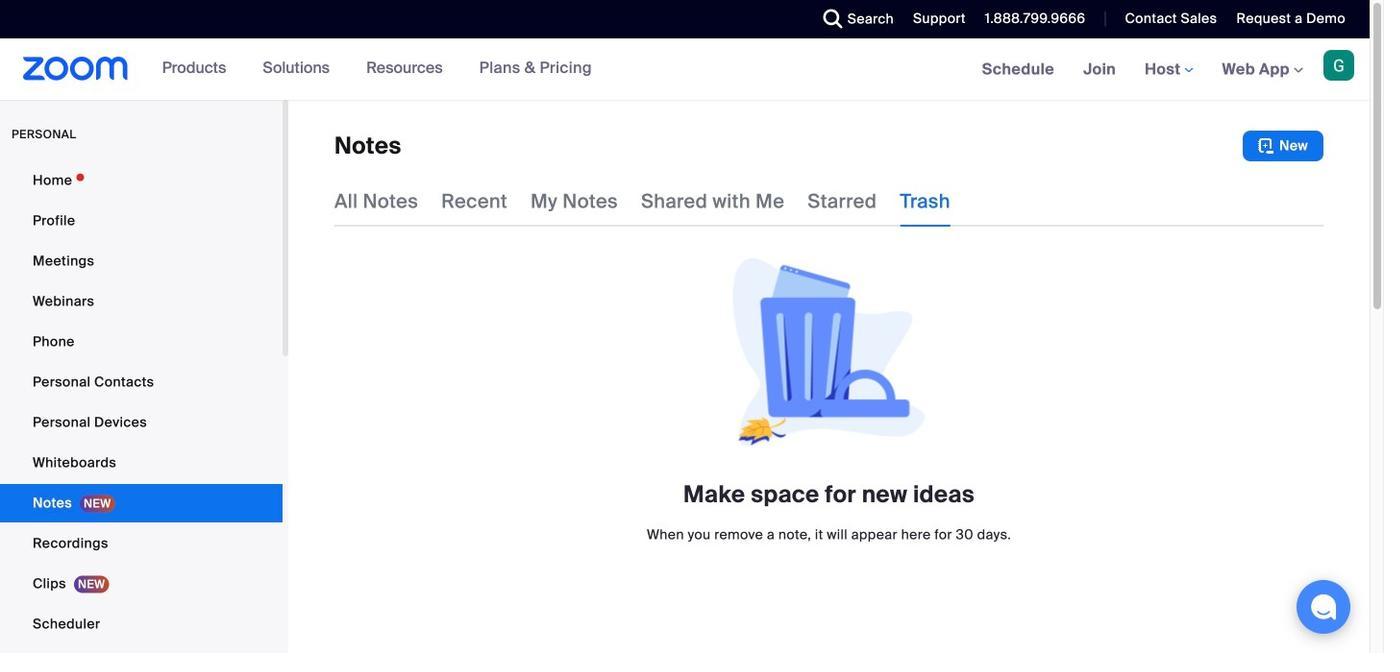 Task type: vqa. For each thing, say whether or not it's contained in the screenshot.
Profile Picture
yes



Task type: locate. For each thing, give the bounding box(es) containing it.
personal menu menu
[[0, 162, 283, 654]]

banner
[[0, 38, 1370, 101]]

product information navigation
[[148, 38, 607, 100]]

meetings navigation
[[968, 38, 1370, 101]]



Task type: describe. For each thing, give the bounding box(es) containing it.
tabs of all notes page tab list
[[335, 177, 951, 227]]

profile picture image
[[1324, 50, 1355, 81]]

open chat image
[[1311, 594, 1338, 621]]

zoom logo image
[[23, 57, 128, 81]]



